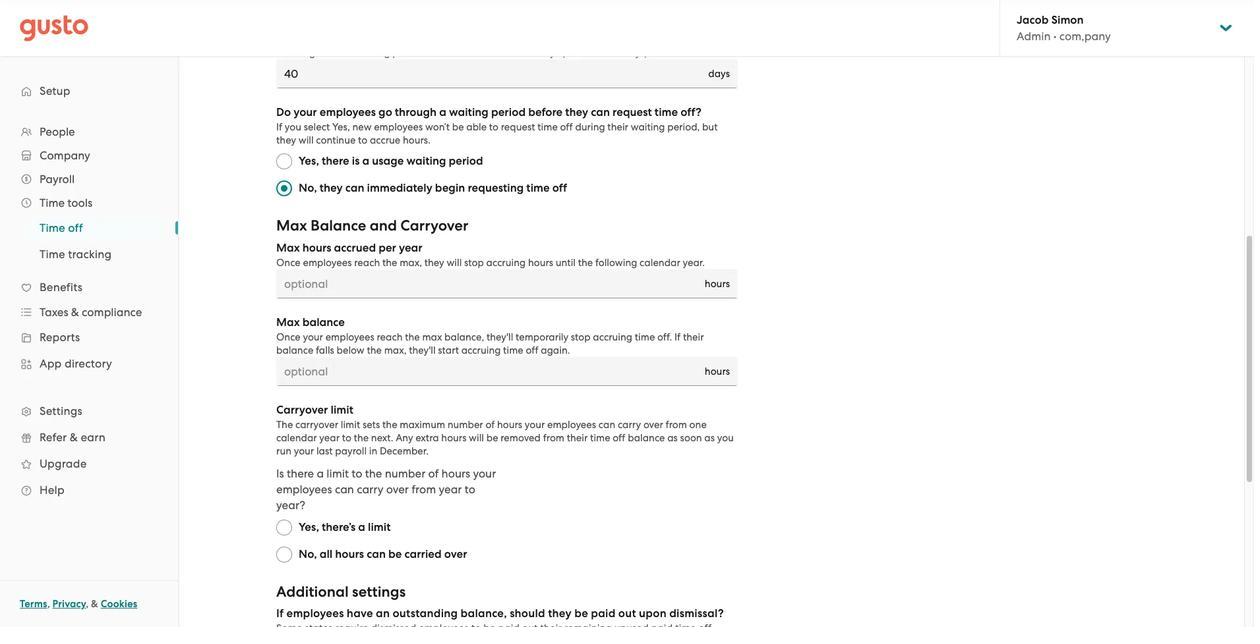 Task type: vqa. For each thing, say whether or not it's contained in the screenshot.
we'll
no



Task type: locate. For each thing, give the bounding box(es) containing it.
limit
[[331, 404, 353, 417], [341, 419, 360, 431], [327, 468, 349, 481], [368, 521, 391, 535]]

will left the removed
[[469, 433, 484, 444]]

stop
[[464, 257, 484, 269], [571, 332, 591, 344]]

0 horizontal spatial number
[[385, 468, 426, 481]]

1 vertical spatial time
[[40, 222, 65, 235]]

2 vertical spatial of
[[428, 468, 439, 481]]

1 vertical spatial &
[[70, 431, 78, 444]]

from up soon
[[666, 419, 687, 431]]

no, for no, they can immediately begin requesting time off
[[299, 181, 317, 195]]

0 horizontal spatial over
[[386, 483, 409, 497]]

if employees have an outstanding balance, should they be paid out upon dismissal?
[[276, 607, 724, 621]]

year down extra at the bottom of the page
[[439, 483, 462, 497]]

carryover down no, they can immediately begin requesting time off
[[400, 217, 468, 235]]

waiting down hours.
[[407, 154, 446, 168]]

0 vertical spatial the
[[276, 47, 293, 59]]

reach inside the max hours accrued per year once employees reach the max, they will stop accruing hours until the following calendar year.
[[354, 257, 380, 269]]

the inside is there a limit to the number of hours your employees can carry over from year to year?
[[365, 468, 382, 481]]

if down do
[[276, 121, 282, 133]]

0 horizontal spatial carry
[[357, 483, 383, 497]]

length
[[295, 47, 325, 59]]

again.
[[541, 345, 570, 357]]

balance, left should at left bottom
[[461, 607, 507, 621]]

through
[[395, 106, 437, 119]]

limit inside is there a limit to the number of hours your employees can carry over from year to year?
[[327, 468, 349, 481]]

2 , from the left
[[86, 599, 89, 611]]

once inside the max hours accrued per year once employees reach the max, they will stop accruing hours until the following calendar year.
[[276, 257, 301, 269]]

1 vertical spatial stop
[[571, 332, 591, 344]]

your
[[294, 106, 317, 119], [303, 332, 323, 344], [525, 419, 545, 431], [294, 446, 314, 458], [473, 468, 496, 481]]

you right soon
[[717, 433, 734, 444]]

Max balance text field
[[276, 357, 698, 386]]

limit left sets
[[341, 419, 360, 431]]

carryover up carryover
[[276, 404, 328, 417]]

1 horizontal spatial their
[[608, 121, 628, 133]]

0 horizontal spatial stop
[[464, 257, 484, 269]]

in
[[484, 47, 492, 59], [369, 446, 377, 458]]

a inside do your employees go through a waiting period before they can request time off? if you select yes, new employees won't be able to request time off during their waiting period, but they will continue to accrue hours.
[[439, 106, 446, 119]]

days
[[538, 47, 559, 59], [708, 68, 730, 80]]

1 as from the left
[[667, 433, 678, 444]]

off?
[[681, 106, 701, 119]]

2 the from the top
[[276, 419, 293, 431]]

1 vertical spatial number
[[385, 468, 426, 481]]

there inside is there a limit to the number of hours your employees can carry over from year to year?
[[287, 468, 314, 481]]

year up last
[[319, 433, 340, 444]]

1 horizontal spatial period
[[449, 154, 483, 168]]

is down continue on the top
[[352, 154, 360, 168]]

time inside dropdown button
[[40, 197, 65, 210]]

0 vertical spatial max
[[276, 217, 307, 235]]

hours.
[[403, 135, 431, 146]]

have
[[347, 607, 373, 621]]

0 horizontal spatial ,
[[47, 599, 50, 611]]

2 no, from the top
[[299, 548, 317, 562]]

you down do
[[285, 121, 301, 133]]

over down december.
[[386, 483, 409, 497]]

0 vertical spatial &
[[71, 306, 79, 319]]

there for is
[[287, 468, 314, 481]]

1 vertical spatial reach
[[377, 332, 403, 344]]

1 vertical spatial the
[[276, 419, 293, 431]]

max for max balance and carryover
[[276, 217, 307, 235]]

1 horizontal spatial they'll
[[487, 332, 513, 344]]

your up select
[[294, 106, 317, 119]]

request down the before
[[501, 121, 535, 133]]

carry
[[618, 419, 641, 431], [357, 483, 383, 497]]

your right run on the bottom left of page
[[294, 446, 314, 458]]

max hours accrued per year once employees reach the max, they will stop accruing hours until the following calendar year.
[[276, 241, 705, 269]]

their inside carryover limit the carryover limit sets the maximum number of hours your employees can carry over from one calendar year to the next. any extra hours will be removed from their time off balance as soon as you run your last payroll in december.
[[567, 433, 588, 444]]

Length of waiting period text field
[[276, 59, 702, 88]]

they'll up "max balance" text field
[[487, 332, 513, 344]]

max inside the max hours accrued per year once employees reach the max, they will stop accruing hours until the following calendar year.
[[276, 241, 300, 255]]

is there a limit to the number of hours your employees can carry over from year to year?
[[276, 468, 496, 512]]

2 horizontal spatial their
[[683, 332, 704, 344]]

1 vertical spatial max
[[276, 241, 300, 255]]

will inside do your employees go through a waiting period before they can request time off? if you select yes, new employees won't be able to request time off during their waiting period, but they will continue to accrue hours.
[[299, 135, 314, 146]]

upgrade
[[40, 458, 87, 471]]

the down sets
[[354, 433, 369, 444]]

won't
[[425, 121, 450, 133]]

0 horizontal spatial request
[[501, 121, 535, 133]]

&
[[71, 306, 79, 319], [70, 431, 78, 444], [91, 599, 98, 611]]

balance left falls
[[276, 345, 313, 357]]

max, down max balance and carryover
[[400, 257, 422, 269]]

0 vertical spatial max,
[[400, 257, 422, 269]]

1 vertical spatial in
[[369, 446, 377, 458]]

reach
[[354, 257, 380, 269], [377, 332, 403, 344]]

0 horizontal spatial period
[[393, 47, 422, 59]]

2 as from the left
[[704, 433, 715, 444]]

stop right temporarily
[[571, 332, 591, 344]]

hours up one on the right bottom of the page
[[705, 366, 730, 378]]

list
[[0, 120, 178, 504], [0, 215, 178, 268]]

3 max from the top
[[276, 316, 300, 330]]

1 vertical spatial year
[[319, 433, 340, 444]]

off inside do your employees go through a waiting period before they can request time off? if you select yes, new employees won't be able to request time off during their waiting period, but they will continue to accrue hours.
[[560, 121, 573, 133]]

1 horizontal spatial there
[[322, 154, 349, 168]]

no, right 'no, they can immediately begin requesting time off' radio
[[299, 181, 317, 195]]

calculated
[[434, 47, 482, 59]]

next.
[[371, 433, 393, 444]]

1 vertical spatial their
[[683, 332, 704, 344]]

no, all hours can be carried over
[[299, 548, 467, 562]]

period left the before
[[491, 106, 526, 119]]

jacob simon admin • com,pany
[[1017, 13, 1111, 43]]

in up length of waiting period text field
[[484, 47, 492, 59]]

No, all hours can be carried over radio
[[276, 547, 292, 563]]

1 horizontal spatial carry
[[618, 419, 641, 431]]

employees inside max balance once your employees reach the max balance, they'll temporarily stop accruing time off. if their balance falls below the max, they'll start accruing time off again.
[[326, 332, 374, 344]]

time for time tracking
[[40, 248, 65, 261]]

1 horizontal spatial over
[[444, 548, 467, 562]]

1 vertical spatial carry
[[357, 483, 383, 497]]

there right is
[[287, 468, 314, 481]]

the down payroll on the left of the page
[[365, 468, 382, 481]]

1 once from the top
[[276, 257, 301, 269]]

0 horizontal spatial in
[[369, 446, 377, 458]]

the up run on the bottom left of page
[[276, 419, 293, 431]]

0 vertical spatial balance,
[[444, 332, 484, 344]]

1 time from the top
[[40, 197, 65, 210]]

1 horizontal spatial request
[[613, 106, 652, 119]]

people button
[[13, 120, 165, 144]]

0 vertical spatial over
[[644, 419, 663, 431]]

max for max hours accrued per year once employees reach the max, they will stop accruing hours until the following calendar year.
[[276, 241, 300, 255]]

2 vertical spatial their
[[567, 433, 588, 444]]

1 horizontal spatial will
[[447, 257, 462, 269]]

2 horizontal spatial year
[[439, 483, 462, 497]]

0 vertical spatial will
[[299, 135, 314, 146]]

cookies
[[101, 599, 137, 611]]

of right length
[[327, 47, 336, 59]]

1 horizontal spatial stop
[[571, 332, 591, 344]]

can inside carryover limit the carryover limit sets the maximum number of hours your employees can carry over from one calendar year to the next. any extra hours will be removed from their time off balance as soon as you run your last payroll in december.
[[599, 419, 615, 431]]

1 vertical spatial will
[[447, 257, 462, 269]]

soon
[[680, 433, 702, 444]]

of down "max balance" text field
[[486, 419, 495, 431]]

the
[[276, 47, 293, 59], [276, 419, 293, 431]]

calendar
[[495, 47, 535, 59], [640, 257, 680, 269], [276, 433, 317, 444]]

2 vertical spatial year
[[439, 483, 462, 497]]

year right per
[[399, 241, 423, 255]]

can inside is there a limit to the number of hours your employees can carry over from year to year?
[[335, 483, 354, 497]]

max inside max balance once your employees reach the max balance, they'll temporarily stop accruing time off. if their balance falls below the max, they'll start accruing time off again.
[[276, 316, 300, 330]]

time down payroll
[[40, 197, 65, 210]]

1 vertical spatial you
[[717, 433, 734, 444]]

balance, up start
[[444, 332, 484, 344]]

1 vertical spatial max,
[[384, 345, 407, 357]]

period
[[393, 47, 422, 59], [491, 106, 526, 119], [449, 154, 483, 168]]

time tracking
[[40, 248, 112, 261]]

0 vertical spatial days
[[538, 47, 559, 59]]

number inside is there a limit to the number of hours your employees can carry over from year to year?
[[385, 468, 426, 481]]

1 max from the top
[[276, 217, 307, 235]]

number right maximum on the bottom of the page
[[448, 419, 483, 431]]

2 horizontal spatial from
[[666, 419, 687, 431]]

year.
[[683, 257, 705, 269]]

yes, there's a limit
[[299, 521, 391, 535]]

calendar left year.
[[640, 257, 680, 269]]

from right the removed
[[543, 433, 564, 444]]

balance,
[[444, 332, 484, 344], [461, 607, 507, 621]]

1 no, from the top
[[299, 181, 317, 195]]

yes, for there
[[299, 154, 319, 168]]

no, they can immediately begin requesting time off
[[299, 181, 567, 195]]

1 horizontal spatial number
[[448, 419, 483, 431]]

1 horizontal spatial in
[[484, 47, 492, 59]]

0 vertical spatial is
[[425, 47, 431, 59]]

0 vertical spatial from
[[666, 419, 687, 431]]

a up won't
[[439, 106, 446, 119]]

time off
[[40, 222, 83, 235]]

the left max
[[405, 332, 420, 344]]

0 vertical spatial request
[[613, 106, 652, 119]]

their right during
[[608, 121, 628, 133]]

if down additional
[[276, 607, 284, 621]]

carry inside carryover limit the carryover limit sets the maximum number of hours your employees can carry over from one calendar year to the next. any extra hours will be removed from their time off balance as soon as you run your last payroll in december.
[[618, 419, 641, 431]]

balance, inside max balance once your employees reach the max balance, they'll temporarily stop accruing time off. if their balance falls below the max, they'll start accruing time off again.
[[444, 332, 484, 344]]

1 the from the top
[[276, 47, 293, 59]]

year
[[399, 241, 423, 255], [319, 433, 340, 444], [439, 483, 462, 497]]

year inside carryover limit the carryover limit sets the maximum number of hours your employees can carry over from one calendar year to the next. any extra hours will be removed from their time off balance as soon as you run your last payroll in december.
[[319, 433, 340, 444]]

over right carried
[[444, 548, 467, 562]]

1 vertical spatial balance,
[[461, 607, 507, 621]]

will down select
[[299, 135, 314, 146]]

as left soon
[[667, 433, 678, 444]]

be
[[452, 121, 464, 133], [486, 433, 498, 444], [388, 548, 402, 562], [574, 607, 588, 621]]

calendar inside carryover limit the carryover limit sets the maximum number of hours your employees can carry over from one calendar year to the next. any extra hours will be removed from their time off balance as soon as you run your last payroll in december.
[[276, 433, 317, 444]]

1 horizontal spatial days
[[708, 68, 730, 80]]

days up but
[[708, 68, 730, 80]]

2 vertical spatial calendar
[[276, 433, 317, 444]]

your up falls
[[303, 332, 323, 344]]

yes, up continue on the top
[[332, 121, 350, 133]]

settings link
[[13, 400, 165, 423]]

of inside is there a limit to the number of hours your employees can carry over from year to year?
[[428, 468, 439, 481]]

period left calculated
[[393, 47, 422, 59]]

accruing
[[486, 257, 526, 269], [593, 332, 632, 344], [461, 345, 501, 357]]

0 vertical spatial year
[[399, 241, 423, 255]]

1 horizontal spatial ,
[[86, 599, 89, 611]]

temporarily
[[516, 332, 569, 344]]

number
[[448, 419, 483, 431], [385, 468, 426, 481]]

number down december.
[[385, 468, 426, 481]]

accruing left off.
[[593, 332, 632, 344]]

time down time off
[[40, 248, 65, 261]]

0 vertical spatial stop
[[464, 257, 484, 269]]

•
[[1054, 30, 1057, 43]]

& right taxes
[[71, 306, 79, 319]]

as
[[667, 433, 678, 444], [704, 433, 715, 444]]

year inside is there a limit to the number of hours your employees can carry over from year to year?
[[439, 483, 462, 497]]

no,
[[299, 181, 317, 195], [299, 548, 317, 562]]

2 vertical spatial from
[[412, 483, 436, 497]]

is left calculated
[[425, 47, 431, 59]]

0 vertical spatial you
[[285, 121, 301, 133]]

& inside 'dropdown button'
[[71, 306, 79, 319]]

calendar up run on the bottom left of page
[[276, 433, 317, 444]]

0 horizontal spatial there
[[287, 468, 314, 481]]

they'll
[[487, 332, 513, 344], [409, 345, 436, 357]]

yes, there is a usage waiting period
[[299, 154, 483, 168]]

1 vertical spatial yes,
[[299, 154, 319, 168]]

app directory
[[40, 357, 112, 371]]

their
[[608, 121, 628, 133], [683, 332, 704, 344], [567, 433, 588, 444]]

last
[[316, 446, 333, 458]]

stop inside the max hours accrued per year once employees reach the max, they will stop accruing hours until the following calendar year.
[[464, 257, 484, 269]]

max, right below
[[384, 345, 407, 357]]

2 horizontal spatial over
[[644, 419, 663, 431]]

if inside do your employees go through a waiting period before they can request time off? if you select yes, new employees won't be able to request time off during their waiting period, but they will continue to accrue hours.
[[276, 121, 282, 133]]

your down carryover limit the carryover limit sets the maximum number of hours your employees can carry over from one calendar year to the next. any extra hours will be removed from their time off balance as soon as you run your last payroll in december.
[[473, 468, 496, 481]]

business
[[582, 47, 621, 59]]

0 horizontal spatial they'll
[[409, 345, 436, 357]]

2 vertical spatial balance
[[628, 433, 665, 444]]

begin
[[435, 181, 465, 195]]

the inside carryover limit the carryover limit sets the maximum number of hours your employees can carry over from one calendar year to the next. any extra hours will be removed from their time off balance as soon as you run your last payroll in december.
[[276, 419, 293, 431]]

be left able
[[452, 121, 464, 133]]

& left cookies button
[[91, 599, 98, 611]]

max for max balance once your employees reach the max balance, they'll temporarily stop accruing time off. if their balance falls below the max, they'll start accruing time off again.
[[276, 316, 300, 330]]

until
[[556, 257, 576, 269]]

hours down maximum on the bottom of the page
[[442, 468, 470, 481]]

0 vertical spatial period
[[393, 47, 422, 59]]

1 vertical spatial of
[[486, 419, 495, 431]]

year inside the max hours accrued per year once employees reach the max, they will stop accruing hours until the following calendar year.
[[399, 241, 423, 255]]

hours left until
[[528, 257, 553, 269]]

0 horizontal spatial their
[[567, 433, 588, 444]]

1 vertical spatial carryover
[[276, 404, 328, 417]]

0 vertical spatial time
[[40, 197, 65, 210]]

max
[[422, 332, 442, 344]]

& left earn
[[70, 431, 78, 444]]

0 horizontal spatial as
[[667, 433, 678, 444]]

be left the removed
[[486, 433, 498, 444]]

max
[[276, 217, 307, 235], [276, 241, 300, 255], [276, 316, 300, 330]]

period,
[[667, 121, 700, 133]]

yes, right yes, there's a limit option
[[299, 521, 319, 535]]

is
[[425, 47, 431, 59], [352, 154, 360, 168]]

0 horizontal spatial will
[[299, 135, 314, 146]]

carryover
[[400, 217, 468, 235], [276, 404, 328, 417]]

hours inside is there a limit to the number of hours your employees can carry over from year to year?
[[442, 468, 470, 481]]

there down continue on the top
[[322, 154, 349, 168]]

they up max hours accrued per year text field
[[424, 257, 444, 269]]

they'll down max
[[409, 345, 436, 357]]

following
[[595, 257, 637, 269]]

they up yes, there is a usage waiting period radio
[[276, 135, 296, 146]]

1 vertical spatial there
[[287, 468, 314, 481]]

will up max hours accrued per year text field
[[447, 257, 462, 269]]

privacy link
[[52, 599, 86, 611]]

request
[[613, 106, 652, 119], [501, 121, 535, 133]]

calendar inside the max hours accrued per year once employees reach the max, they will stop accruing hours until the following calendar year.
[[640, 257, 680, 269]]

1 vertical spatial period
[[491, 106, 526, 119]]

time
[[655, 106, 678, 119], [538, 121, 558, 133], [526, 181, 550, 195], [635, 332, 655, 344], [503, 345, 523, 357], [590, 433, 610, 444]]

Max hours accrued per year text field
[[276, 270, 698, 299]]

balance left soon
[[628, 433, 665, 444]]

the left length
[[276, 47, 293, 59]]

over left one on the right bottom of the page
[[644, 419, 663, 431]]

reach down accrued
[[354, 257, 380, 269]]

2 once from the top
[[276, 332, 301, 344]]

to
[[489, 121, 499, 133], [358, 135, 367, 146], [342, 433, 351, 444], [352, 468, 362, 481], [465, 483, 475, 497]]

time down time tools
[[40, 222, 65, 235]]

1 vertical spatial is
[[352, 154, 360, 168]]

benefits
[[40, 281, 82, 294]]

number inside carryover limit the carryover limit sets the maximum number of hours your employees can carry over from one calendar year to the next. any extra hours will be removed from their time off balance as soon as you run your last payroll in december.
[[448, 419, 483, 431]]

to inside carryover limit the carryover limit sets the maximum number of hours your employees can carry over from one calendar year to the next. any extra hours will be removed from their time off balance as soon as you run your last payroll in december.
[[342, 433, 351, 444]]

a down last
[[317, 468, 324, 481]]

stop up max hours accrued per year text field
[[464, 257, 484, 269]]

settings
[[40, 405, 82, 418]]

list containing people
[[0, 120, 178, 504]]

december.
[[380, 446, 429, 458]]

extra
[[416, 433, 439, 444]]

2 list from the top
[[0, 215, 178, 268]]

0 horizontal spatial days
[[538, 47, 559, 59]]

usage
[[372, 154, 404, 168]]

0 vertical spatial reach
[[354, 257, 380, 269]]

days left (not
[[538, 47, 559, 59]]

1 list from the top
[[0, 120, 178, 504]]

will
[[299, 135, 314, 146], [447, 257, 462, 269], [469, 433, 484, 444]]

setup link
[[13, 79, 165, 103]]

accruing up max hours accrued per year text field
[[486, 257, 526, 269]]

hours
[[302, 241, 331, 255], [528, 257, 553, 269], [705, 278, 730, 290], [705, 366, 730, 378], [497, 419, 522, 431], [441, 433, 466, 444], [442, 468, 470, 481], [335, 548, 364, 562]]

of down extra at the bottom of the page
[[428, 468, 439, 481]]

2 max from the top
[[276, 241, 300, 255]]

0 horizontal spatial of
[[327, 47, 336, 59]]

1 horizontal spatial you
[[717, 433, 734, 444]]

their right the removed
[[567, 433, 588, 444]]

time for time tools
[[40, 197, 65, 210]]

1 horizontal spatial year
[[399, 241, 423, 255]]

tracking
[[68, 248, 112, 261]]

time tools button
[[13, 191, 165, 215]]

1 vertical spatial once
[[276, 332, 301, 344]]

1 horizontal spatial from
[[543, 433, 564, 444]]

period up begin
[[449, 154, 483, 168]]

3 time from the top
[[40, 248, 65, 261]]

2 time from the top
[[40, 222, 65, 235]]

you
[[285, 121, 301, 133], [717, 433, 734, 444]]

if right off.
[[675, 332, 681, 344]]

employees
[[320, 106, 376, 119], [374, 121, 423, 133], [303, 257, 352, 269], [326, 332, 374, 344], [547, 419, 596, 431], [276, 483, 332, 497], [287, 607, 344, 621]]

your inside max balance once your employees reach the max balance, they'll temporarily stop accruing time off. if their balance falls below the max, they'll start accruing time off again.
[[303, 332, 323, 344]]

0 horizontal spatial year
[[319, 433, 340, 444]]

balance up falls
[[302, 316, 345, 330]]

calendar for carryover limit
[[276, 433, 317, 444]]

1 vertical spatial over
[[386, 483, 409, 497]]

in down next.
[[369, 446, 377, 458]]

1 horizontal spatial of
[[428, 468, 439, 481]]

will inside the max hours accrued per year once employees reach the max, they will stop accruing hours until the following calendar year.
[[447, 257, 462, 269]]

reach left max
[[377, 332, 403, 344]]

2 vertical spatial time
[[40, 248, 65, 261]]

request left off?
[[613, 106, 652, 119]]

0 vertical spatial accruing
[[486, 257, 526, 269]]

from down december.
[[412, 483, 436, 497]]

0 horizontal spatial carryover
[[276, 404, 328, 417]]

calendar up length of waiting period text field
[[495, 47, 535, 59]]

0 horizontal spatial you
[[285, 121, 301, 133]]



Task type: describe. For each thing, give the bounding box(es) containing it.
privacy
[[52, 599, 86, 611]]

time inside carryover limit the carryover limit sets the maximum number of hours your employees can carry over from one calendar year to the next. any extra hours will be removed from their time off balance as soon as you run your last payroll in december.
[[590, 433, 610, 444]]

from inside is there a limit to the number of hours your employees can carry over from year to year?
[[412, 483, 436, 497]]

before
[[528, 106, 563, 119]]

your up the removed
[[525, 419, 545, 431]]

waiting up "go"
[[356, 47, 390, 59]]

do
[[276, 106, 291, 119]]

1 horizontal spatial is
[[425, 47, 431, 59]]

there for yes,
[[322, 154, 349, 168]]

2 vertical spatial &
[[91, 599, 98, 611]]

carryover inside carryover limit the carryover limit sets the maximum number of hours your employees can carry over from one calendar year to the next. any extra hours will be removed from their time off balance as soon as you run your last payroll in december.
[[276, 404, 328, 417]]

max, inside the max hours accrued per year once employees reach the max, they will stop accruing hours until the following calendar year.
[[400, 257, 422, 269]]

immediately
[[367, 181, 432, 195]]

2 vertical spatial period
[[449, 154, 483, 168]]

taxes
[[40, 306, 68, 319]]

balance inside carryover limit the carryover limit sets the maximum number of hours your employees can carry over from one calendar year to the next. any extra hours will be removed from their time off balance as soon as you run your last payroll in december.
[[628, 433, 665, 444]]

accruing inside the max hours accrued per year once employees reach the max, they will stop accruing hours until the following calendar year.
[[486, 257, 526, 269]]

terms link
[[20, 599, 47, 611]]

maximum
[[400, 419, 445, 431]]

you inside carryover limit the carryover limit sets the maximum number of hours your employees can carry over from one calendar year to the next. any extra hours will be removed from their time off balance as soon as you run your last payroll in december.
[[717, 433, 734, 444]]

a left usage
[[362, 154, 369, 168]]

year?
[[276, 499, 305, 512]]

be left paid
[[574, 607, 588, 621]]

be inside carryover limit the carryover limit sets the maximum number of hours your employees can carry over from one calendar year to the next. any extra hours will be removed from their time off balance as soon as you run your last payroll in december.
[[486, 433, 498, 444]]

max, inside max balance once your employees reach the max balance, they'll temporarily stop accruing time off. if their balance falls below the max, they'll start accruing time off again.
[[384, 345, 407, 357]]

a inside is there a limit to the number of hours your employees can carry over from year to year?
[[317, 468, 324, 481]]

the up next.
[[382, 419, 397, 431]]

reports
[[40, 331, 80, 344]]

cookies button
[[101, 597, 137, 613]]

off.
[[657, 332, 672, 344]]

reports link
[[13, 326, 165, 349]]

sets
[[363, 419, 380, 431]]

continue
[[316, 135, 356, 146]]

a right there's
[[358, 521, 365, 535]]

max balance once your employees reach the max balance, they'll temporarily stop accruing time off. if their balance falls below the max, they'll start accruing time off again.
[[276, 316, 704, 357]]

the right below
[[367, 345, 382, 357]]

off inside 'list'
[[68, 222, 83, 235]]

terms , privacy , & cookies
[[20, 599, 137, 611]]

carry inside is there a limit to the number of hours your employees can carry over from year to year?
[[357, 483, 383, 497]]

hours down year.
[[705, 278, 730, 290]]

yes, inside do your employees go through a waiting period before they can request time off? if you select yes, new employees won't be able to request time off during their waiting period, but they will continue to accrue hours.
[[332, 121, 350, 133]]

time off link
[[24, 216, 165, 240]]

outstanding
[[393, 607, 458, 621]]

additional settings
[[276, 584, 406, 601]]

over inside carryover limit the carryover limit sets the maximum number of hours your employees can carry over from one calendar year to the next. any extra hours will be removed from their time off balance as soon as you run your last payroll in december.
[[644, 419, 663, 431]]

if inside max balance once your employees reach the max balance, they'll temporarily stop accruing time off. if their balance falls below the max, they'll start accruing time off again.
[[675, 332, 681, 344]]

time tools
[[40, 197, 92, 210]]

earn
[[81, 431, 105, 444]]

all
[[320, 548, 333, 562]]

company button
[[13, 144, 165, 167]]

directory
[[65, 357, 112, 371]]

period inside do your employees go through a waiting period before they can request time off? if you select yes, new employees won't be able to request time off during their waiting period, but they will continue to accrue hours.
[[491, 106, 526, 119]]

no, for no, all hours can be carried over
[[299, 548, 317, 562]]

go
[[379, 106, 392, 119]]

carryover
[[295, 419, 338, 431]]

over inside is there a limit to the number of hours your employees can carry over from year to year?
[[386, 483, 409, 497]]

0 vertical spatial of
[[327, 47, 336, 59]]

2 vertical spatial if
[[276, 607, 284, 621]]

reach inside max balance once your employees reach the max balance, they'll temporarily stop accruing time off. if their balance falls below the max, they'll start accruing time off again.
[[377, 332, 403, 344]]

below
[[337, 345, 365, 357]]

days)
[[623, 47, 648, 59]]

stop inside max balance once your employees reach the max balance, they'll temporarily stop accruing time off. if their balance falls below the max, they'll start accruing time off again.
[[571, 332, 591, 344]]

0 vertical spatial balance
[[302, 316, 345, 330]]

is
[[276, 468, 284, 481]]

1 vertical spatial balance
[[276, 345, 313, 357]]

per
[[379, 241, 396, 255]]

waiting up able
[[449, 106, 489, 119]]

1 horizontal spatial calendar
[[495, 47, 535, 59]]

during
[[575, 121, 605, 133]]

1 vertical spatial accruing
[[593, 332, 632, 344]]

falls
[[316, 345, 334, 357]]

setup
[[40, 84, 70, 98]]

& for earn
[[70, 431, 78, 444]]

hours down balance
[[302, 241, 331, 255]]

limit up the no, all hours can be carried over
[[368, 521, 391, 535]]

2 vertical spatial accruing
[[461, 345, 501, 357]]

their inside max balance once your employees reach the max balance, they'll temporarily stop accruing time off. if their balance falls below the max, they'll start accruing time off again.
[[683, 332, 704, 344]]

employees inside the max hours accrued per year once employees reach the max, they will stop accruing hours until the following calendar year.
[[303, 257, 352, 269]]

once inside max balance once your employees reach the max balance, they'll temporarily stop accruing time off. if their balance falls below the max, they'll start accruing time off again.
[[276, 332, 301, 344]]

people
[[40, 125, 75, 138]]

they inside the max hours accrued per year once employees reach the max, they will stop accruing hours until the following calendar year.
[[424, 257, 444, 269]]

taxes & compliance button
[[13, 301, 165, 324]]

of inside carryover limit the carryover limit sets the maximum number of hours your employees can carry over from one calendar year to the next. any extra hours will be removed from their time off balance as soon as you run your last payroll in december.
[[486, 419, 495, 431]]

yes, for there's
[[299, 521, 319, 535]]

removed
[[501, 433, 541, 444]]

in inside carryover limit the carryover limit sets the maximum number of hours your employees can carry over from one calendar year to the next. any extra hours will be removed from their time off balance as soon as you run your last payroll in december.
[[369, 446, 377, 458]]

company
[[40, 149, 90, 162]]

app
[[40, 357, 62, 371]]

terms
[[20, 599, 47, 611]]

select
[[304, 121, 330, 133]]

your inside do your employees go through a waiting period before they can request time off? if you select yes, new employees won't be able to request time off during their waiting period, but they will continue to accrue hours.
[[294, 106, 317, 119]]

hours right extra at the bottom of the page
[[441, 433, 466, 444]]

hours up the removed
[[497, 419, 522, 431]]

taxes & compliance
[[40, 306, 142, 319]]

simon
[[1051, 13, 1084, 27]]

hours right all
[[335, 548, 364, 562]]

be inside do your employees go through a waiting period before they can request time off? if you select yes, new employees won't be able to request time off during their waiting period, but they will continue to accrue hours.
[[452, 121, 464, 133]]

1 vertical spatial days
[[708, 68, 730, 80]]

benefits link
[[13, 276, 165, 299]]

0 horizontal spatial is
[[352, 154, 360, 168]]

waiting left period,
[[631, 121, 665, 133]]

but
[[702, 121, 718, 133]]

refer & earn
[[40, 431, 105, 444]]

the right length
[[339, 47, 354, 59]]

carryover limit the carryover limit sets the maximum number of hours your employees can carry over from one calendar year to the next. any extra hours will be removed from their time off balance as soon as you run your last payroll in december.
[[276, 404, 734, 458]]

do your employees go through a waiting period before they can request time off? if you select yes, new employees won't be able to request time off during their waiting period, but they will continue to accrue hours.
[[276, 106, 718, 146]]

off inside carryover limit the carryover limit sets the maximum number of hours your employees can carry over from one calendar year to the next. any extra hours will be removed from their time off balance as soon as you run your last payroll in december.
[[613, 433, 625, 444]]

out
[[618, 607, 636, 621]]

paid
[[591, 607, 616, 621]]

jacob
[[1017, 13, 1049, 27]]

Yes, there is a usage waiting period radio
[[276, 154, 292, 169]]

their inside do your employees go through a waiting period before they can request time off? if you select yes, new employees won't be able to request time off during their waiting period, but they will continue to accrue hours.
[[608, 121, 628, 133]]

the down per
[[382, 257, 397, 269]]

accrue
[[370, 135, 400, 146]]

No, they can immediately begin requesting time off radio
[[276, 181, 292, 197]]

refer
[[40, 431, 67, 444]]

will inside carryover limit the carryover limit sets the maximum number of hours your employees can carry over from one calendar year to the next. any extra hours will be removed from their time off balance as soon as you run your last payroll in december.
[[469, 433, 484, 444]]

balance
[[311, 217, 366, 235]]

& for compliance
[[71, 306, 79, 319]]

the right until
[[578, 257, 593, 269]]

employees inside is there a limit to the number of hours your employees can carry over from year to year?
[[276, 483, 332, 497]]

run
[[276, 446, 291, 458]]

tools
[[67, 197, 92, 210]]

limit up carryover
[[331, 404, 353, 417]]

the length of the waiting period is calculated in calendar days (not business days)
[[276, 47, 648, 59]]

calendar for max hours accrued per year
[[640, 257, 680, 269]]

carried
[[405, 548, 442, 562]]

there's
[[322, 521, 356, 535]]

1 , from the left
[[47, 599, 50, 611]]

settings
[[352, 584, 406, 601]]

1 vertical spatial request
[[501, 121, 535, 133]]

home image
[[20, 15, 88, 41]]

0 vertical spatial carryover
[[400, 217, 468, 235]]

app directory link
[[13, 352, 165, 376]]

help link
[[13, 479, 165, 502]]

new
[[352, 121, 372, 133]]

your inside is there a limit to the number of hours your employees can carry over from year to year?
[[473, 468, 496, 481]]

should
[[510, 607, 545, 621]]

time for time off
[[40, 222, 65, 235]]

off inside max balance once your employees reach the max balance, they'll temporarily stop accruing time off. if their balance falls below the max, they'll start accruing time off again.
[[526, 345, 538, 357]]

gusto navigation element
[[0, 57, 178, 525]]

payroll
[[335, 446, 367, 458]]

Yes, there's a limit radio
[[276, 520, 292, 536]]

(not
[[562, 47, 580, 59]]

start
[[438, 345, 459, 357]]

can inside do your employees go through a waiting period before they can request time off? if you select yes, new employees won't be able to request time off during their waiting period, but they will continue to accrue hours.
[[591, 106, 610, 119]]

requesting
[[468, 181, 524, 195]]

dismissal?
[[669, 607, 724, 621]]

upon
[[639, 607, 667, 621]]

1 vertical spatial they'll
[[409, 345, 436, 357]]

0 vertical spatial in
[[484, 47, 492, 59]]

payroll
[[40, 173, 75, 186]]

max balance and carryover
[[276, 217, 468, 235]]

be left carried
[[388, 548, 402, 562]]

they up during
[[565, 106, 588, 119]]

you inside do your employees go through a waiting period before they can request time off? if you select yes, new employees won't be able to request time off during their waiting period, but they will continue to accrue hours.
[[285, 121, 301, 133]]

list containing time off
[[0, 215, 178, 268]]

com,pany
[[1060, 30, 1111, 43]]

employees inside carryover limit the carryover limit sets the maximum number of hours your employees can carry over from one calendar year to the next. any extra hours will be removed from their time off balance as soon as you run your last payroll in december.
[[547, 419, 596, 431]]

an
[[376, 607, 390, 621]]

they up balance
[[320, 181, 343, 195]]

they right should at left bottom
[[548, 607, 572, 621]]



